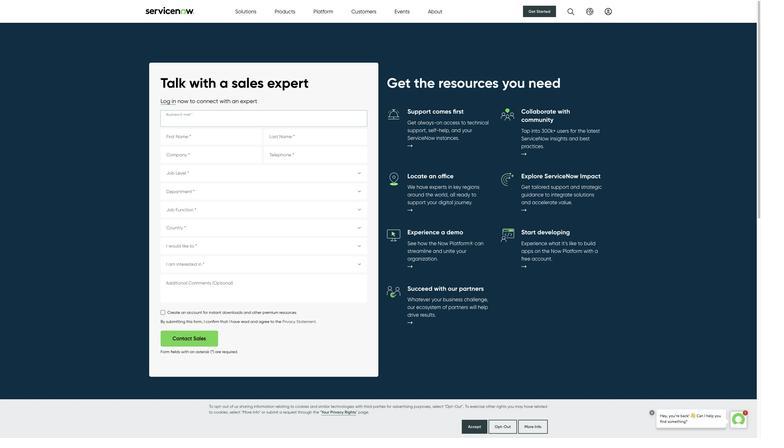 Task type: locate. For each thing, give the bounding box(es) containing it.
are
[[215, 350, 221, 354]]

explore
[[522, 172, 543, 180]]

explore servicenow impact
[[522, 172, 601, 180]]

your down technical
[[462, 127, 472, 133]]

the inside tap into 300k+ users for the latest servicenow insights and best practices.
[[578, 128, 586, 134]]

to right like in the bottom right of the page
[[578, 240, 583, 246]]

your
[[462, 127, 472, 133], [427, 199, 437, 205], [457, 248, 467, 254], [432, 297, 442, 303]]

integrate
[[551, 192, 573, 198]]

it's
[[562, 240, 568, 246]]

0 vertical spatial on
[[437, 120, 443, 126]]

experience for experience a demo
[[408, 229, 440, 236]]

page.
[[359, 410, 369, 414]]

have inside to opt-out of us sharing information relating to cookies and similar technologies with third parties for advertising purposes, select "opt-out".  to exercise other rights you may have related to cookies, select "more info" or submit a request through the "
[[524, 404, 533, 409]]

0 horizontal spatial for
[[203, 310, 208, 315]]

and left best
[[569, 135, 579, 141]]

" down similar
[[320, 410, 321, 414]]

1 vertical spatial platform
[[563, 248, 583, 254]]

read
[[241, 319, 250, 324]]

1 " from the left
[[320, 410, 321, 414]]

0 horizontal spatial now
[[438, 240, 449, 246]]

partners down business
[[449, 304, 468, 310]]

0 horizontal spatial resources
[[279, 310, 297, 315]]

0 horizontal spatial i
[[204, 319, 205, 324]]

contact sales
[[173, 336, 206, 342]]

1 to from the left
[[209, 404, 213, 409]]

you
[[502, 74, 525, 91], [508, 404, 514, 409]]

1 horizontal spatial for
[[387, 404, 392, 409]]

the inside 'experience what it's like to build apps on the now platform with a free account.'
[[542, 248, 550, 254]]

1 vertical spatial of
[[230, 404, 234, 409]]

latest
[[587, 128, 600, 134]]

" left the page.
[[356, 410, 358, 414]]

world,
[[435, 192, 449, 198]]

a inside 'experience what it's like to build apps on the now platform with a free account.'
[[595, 248, 598, 254]]

we
[[408, 184, 415, 190]]

accelerate
[[532, 199, 558, 205]]

0 vertical spatial our
[[448, 285, 458, 293]]

1 vertical spatial experience
[[522, 240, 548, 246]]

privacy statement link
[[283, 319, 316, 324]]

platform
[[314, 8, 333, 14], [563, 248, 583, 254]]

with inside to opt-out of us sharing information relating to cookies and similar technologies with third parties for advertising purposes, select "opt-out".  to exercise other rights you may have related to cookies, select "more info" or submit a request through the "
[[355, 404, 363, 409]]

experience up how
[[408, 229, 440, 236]]

get inside get always-on access to technical support, self-help, and your servicenow instances.
[[408, 120, 417, 126]]

succeed with our partners
[[408, 285, 484, 293]]

opt-
[[495, 424, 504, 429]]

0 horizontal spatial experience
[[408, 229, 440, 236]]

servicenow down support,
[[408, 135, 435, 141]]

0 vertical spatial have
[[417, 184, 428, 190]]

privacy left statement at the left of page
[[283, 319, 296, 324]]

opt-out button
[[489, 420, 517, 434]]

to inside 'experience what it's like to build apps on the now platform with a free account.'
[[578, 240, 583, 246]]

1 horizontal spatial i
[[229, 319, 230, 324]]

1 horizontal spatial expert
[[267, 74, 309, 91]]

out
[[504, 424, 511, 429]]

of inside whatever your business challenge, our ecosystem of partners will help drive results.
[[443, 304, 447, 310]]

0 vertical spatial privacy
[[283, 319, 296, 324]]

0 horizontal spatial "
[[320, 410, 321, 414]]

1 vertical spatial expert
[[240, 98, 257, 105]]

to up the accelerate
[[545, 192, 550, 198]]

1 i from the left
[[204, 319, 205, 324]]

0 vertical spatial other
[[252, 310, 262, 315]]

us
[[234, 404, 239, 409]]

1 vertical spatial support
[[408, 199, 426, 205]]

0 horizontal spatial support
[[408, 199, 426, 205]]

strategic
[[581, 184, 602, 190]]

0 vertical spatial you
[[502, 74, 525, 91]]

0 horizontal spatial on
[[437, 120, 443, 126]]

connect
[[197, 98, 218, 105]]

now down "what"
[[551, 248, 562, 254]]

statement
[[297, 319, 316, 324]]

1 vertical spatial partners
[[449, 304, 468, 310]]

users
[[557, 128, 569, 134]]

ecosystem
[[417, 304, 441, 310]]

your privacy rights link
[[321, 409, 356, 416]]

the inside see how the now platform® can streamline and unite your organization.
[[429, 240, 437, 246]]

0 vertical spatial platform
[[314, 8, 333, 14]]

0 vertical spatial in
[[172, 98, 176, 105]]

confirm
[[206, 319, 219, 324]]

related
[[534, 404, 547, 409]]

2 vertical spatial have
[[524, 404, 533, 409]]

0 vertical spatial of
[[443, 304, 447, 310]]

support comes first
[[408, 108, 464, 115]]

1 horizontal spatial on
[[535, 248, 541, 254]]

"more
[[242, 410, 252, 414]]

1 horizontal spatial now
[[551, 248, 562, 254]]

1 vertical spatial now
[[551, 248, 562, 254]]

and down access
[[452, 127, 461, 133]]

and down the guidance
[[522, 199, 531, 205]]

platform button
[[314, 8, 333, 15]]

to left cookies, on the left bottom
[[209, 410, 213, 414]]

First Name text field
[[161, 129, 262, 145]]

organization.
[[408, 256, 438, 262]]

your down world,
[[427, 199, 437, 205]]

to down regions
[[472, 192, 477, 198]]

have down downloads
[[231, 319, 240, 324]]

for inside tap into 300k+ users for the latest servicenow insights and best practices.
[[571, 128, 577, 134]]

of down business
[[443, 304, 447, 310]]

your up ecosystem
[[432, 297, 442, 303]]

2 horizontal spatial for
[[571, 128, 577, 134]]

opt-
[[214, 404, 223, 409]]

2 " from the left
[[356, 410, 358, 414]]

0 horizontal spatial platform
[[314, 8, 333, 14]]

1 vertical spatial in
[[448, 184, 452, 190]]

1 horizontal spatial "
[[356, 410, 358, 414]]

privacy down technologies
[[330, 410, 344, 415]]

0 horizontal spatial have
[[231, 319, 240, 324]]

0 horizontal spatial privacy
[[283, 319, 296, 324]]

0 vertical spatial partners
[[459, 285, 484, 293]]

1 horizontal spatial in
[[448, 184, 452, 190]]

0 vertical spatial support
[[551, 184, 569, 190]]

experience up apps
[[522, 240, 548, 246]]

sales
[[232, 74, 264, 91]]

"
[[320, 410, 321, 414], [356, 410, 358, 414]]

log in now to connect with an expert
[[161, 98, 257, 105]]

with right fields
[[181, 350, 189, 354]]

Telephone telephone field
[[264, 147, 367, 163]]

to
[[209, 404, 213, 409], [465, 404, 469, 409]]

a down relating
[[280, 410, 282, 414]]

servicenow down into
[[522, 135, 549, 141]]

0 horizontal spatial our
[[408, 304, 415, 310]]

0 horizontal spatial select
[[230, 410, 241, 414]]

have right may at the right bottom
[[524, 404, 533, 409]]

experience what it's like to build apps on the now platform with a free account.
[[522, 240, 598, 262]]

1 horizontal spatial have
[[417, 184, 428, 190]]

0 vertical spatial for
[[571, 128, 577, 134]]

get for get tailored support and strategic guidance to integrate solutions and accelerate value.
[[522, 184, 531, 190]]

1 horizontal spatial our
[[448, 285, 458, 293]]

digital
[[439, 199, 453, 205]]

Business E-mail text field
[[161, 111, 367, 127]]

1 vertical spatial select
[[230, 410, 241, 414]]

with up the page.
[[355, 404, 363, 409]]

of left us
[[230, 404, 234, 409]]

with inside collaborate with community
[[558, 108, 570, 115]]

resources
[[439, 74, 499, 91], [279, 310, 297, 315]]

2 vertical spatial for
[[387, 404, 392, 409]]

we have experts in key regions around the world, all ready to support your digital journey.
[[408, 184, 480, 205]]

Company text field
[[161, 147, 262, 163]]

of inside to opt-out of us sharing information relating to cookies and similar technologies with third parties for advertising purposes, select "opt-out".  to exercise other rights you may have related to cookies, select "more info" or submit a request through the "
[[230, 404, 234, 409]]

other up agree
[[252, 310, 262, 315]]

1 horizontal spatial experience
[[522, 240, 548, 246]]

solutions
[[235, 8, 257, 14]]

expert
[[267, 74, 309, 91], [240, 98, 257, 105]]

servicenow up get tailored support and strategic guidance to integrate solutions and accelerate value.
[[545, 172, 579, 180]]

0 horizontal spatial to
[[209, 404, 213, 409]]

now up unite
[[438, 240, 449, 246]]

0 vertical spatial now
[[438, 240, 449, 246]]

to right access
[[461, 120, 466, 126]]

experience for experience what it's like to build apps on the now platform with a free account.
[[522, 240, 548, 246]]

the inside to opt-out of us sharing information relating to cookies and similar technologies with third parties for advertising purposes, select "opt-out".  to exercise other rights you may have related to cookies, select "more info" or submit a request through the "
[[313, 410, 319, 414]]

third
[[364, 404, 372, 409]]

on up account. at the bottom of the page
[[535, 248, 541, 254]]

for right parties
[[387, 404, 392, 409]]

tap
[[522, 128, 530, 134]]

an down talk with a sales expert at the left of page
[[232, 98, 239, 105]]

1 horizontal spatial of
[[443, 304, 447, 310]]

your inside get always-on access to technical support, self-help, and your servicenow instances.
[[462, 127, 472, 133]]

partners up challenge,
[[459, 285, 484, 293]]

select down us
[[230, 410, 241, 414]]

that
[[220, 319, 228, 324]]

1 vertical spatial you
[[508, 404, 514, 409]]

1 horizontal spatial other
[[486, 404, 496, 409]]

" inside to opt-out of us sharing information relating to cookies and similar technologies with third parties for advertising purposes, select "opt-out".  to exercise other rights you may have related to cookies, select "more info" or submit a request through the "
[[320, 410, 321, 414]]

1 horizontal spatial to
[[465, 404, 469, 409]]

our up business
[[448, 285, 458, 293]]

1 vertical spatial other
[[486, 404, 496, 409]]

for right users
[[571, 128, 577, 134]]

build
[[584, 240, 596, 246]]

with up users
[[558, 108, 570, 115]]

.
[[316, 319, 317, 324]]

" inside your privacy rights " page.
[[356, 410, 358, 414]]

get for get started
[[529, 9, 536, 14]]

products button
[[275, 8, 295, 15]]

0 vertical spatial select
[[433, 404, 444, 409]]

free
[[522, 256, 531, 262]]

locate an office
[[408, 172, 454, 180]]

and up the 'read'
[[244, 310, 251, 315]]

for left 'instant'
[[203, 310, 208, 315]]

0 horizontal spatial other
[[252, 310, 262, 315]]

in right log
[[172, 98, 176, 105]]

0 vertical spatial experience
[[408, 229, 440, 236]]

0 horizontal spatial of
[[230, 404, 234, 409]]

have up around
[[417, 184, 428, 190]]

None text field
[[161, 275, 367, 303]]

of
[[443, 304, 447, 310], [230, 404, 234, 409]]

servicenow image
[[145, 7, 195, 14]]

in left key
[[448, 184, 452, 190]]

on inside 'experience what it's like to build apps on the now platform with a free account.'
[[535, 248, 541, 254]]

your down 'platform®'
[[457, 248, 467, 254]]

about button
[[428, 8, 443, 15]]

collaborate with community
[[522, 108, 570, 124]]

our up drive
[[408, 304, 415, 310]]

a up log in now to connect with an expert
[[220, 74, 228, 91]]

select left "opt-
[[433, 404, 444, 409]]

insights
[[550, 135, 568, 141]]

or
[[262, 410, 265, 414]]

support inside get tailored support and strategic guidance to integrate solutions and accelerate value.
[[551, 184, 569, 190]]

get started
[[529, 9, 551, 14]]

servicenow inside tap into 300k+ users for the latest servicenow insights and best practices.
[[522, 135, 549, 141]]

rights
[[345, 410, 356, 415]]

a down build at the right bottom of the page
[[595, 248, 598, 254]]

start
[[522, 229, 536, 236]]

and left unite
[[433, 248, 443, 254]]

get inside get tailored support and strategic guidance to integrate solutions and accelerate value.
[[522, 184, 531, 190]]

support up the integrate
[[551, 184, 569, 190]]

other left rights
[[486, 404, 496, 409]]

0 vertical spatial resources
[[439, 74, 499, 91]]

and left similar
[[310, 404, 318, 409]]

to right out".
[[465, 404, 469, 409]]

1 horizontal spatial platform
[[563, 248, 583, 254]]

value.
[[559, 199, 573, 205]]

and
[[452, 127, 461, 133], [569, 135, 579, 141], [571, 184, 580, 190], [522, 199, 531, 205], [433, 248, 443, 254], [244, 310, 251, 315], [251, 319, 258, 324], [310, 404, 318, 409]]

info
[[535, 424, 542, 429]]

1 horizontal spatial support
[[551, 184, 569, 190]]

with
[[189, 74, 216, 91], [220, 98, 231, 105], [558, 108, 570, 115], [584, 248, 594, 254], [434, 285, 447, 293], [181, 350, 189, 354], [355, 404, 363, 409]]

1 vertical spatial on
[[535, 248, 541, 254]]

1 vertical spatial privacy
[[330, 410, 344, 415]]

to left opt-
[[209, 404, 213, 409]]

0 horizontal spatial expert
[[240, 98, 257, 105]]

experience inside 'experience what it's like to build apps on the now platform with a free account.'
[[522, 240, 548, 246]]

and inside get always-on access to technical support, self-help, and your servicenow instances.
[[452, 127, 461, 133]]

an right create
[[181, 310, 186, 315]]

i right the form,
[[204, 319, 205, 324]]

with up business
[[434, 285, 447, 293]]

tailored
[[532, 184, 550, 190]]

with down build at the right bottom of the page
[[584, 248, 594, 254]]

2 horizontal spatial have
[[524, 404, 533, 409]]

may
[[515, 404, 523, 409]]

guidance
[[522, 192, 544, 198]]

your inside see how the now platform® can streamline and unite your organization.
[[457, 248, 467, 254]]

1 vertical spatial our
[[408, 304, 415, 310]]

your inside we have experts in key regions around the world, all ready to support your digital journey.
[[427, 199, 437, 205]]

relating
[[276, 404, 290, 409]]

support down around
[[408, 199, 426, 205]]

get for get the resources you need
[[387, 74, 411, 91]]

i right that
[[229, 319, 230, 324]]

succeed
[[408, 285, 433, 293]]

on up "help,"
[[437, 120, 443, 126]]



Task type: describe. For each thing, give the bounding box(es) containing it.
agree
[[259, 319, 270, 324]]

fields
[[171, 350, 180, 354]]

account.
[[532, 256, 553, 262]]

for inside to opt-out of us sharing information relating to cookies and similar technologies with third parties for advertising purposes, select "opt-out".  to exercise other rights you may have related to cookies, select "more info" or submit a request through the "
[[387, 404, 392, 409]]

accept button
[[462, 420, 488, 434]]

now inside 'experience what it's like to build apps on the now platform with a free account.'
[[551, 248, 562, 254]]

other inside to opt-out of us sharing information relating to cookies and similar technologies with third parties for advertising purposes, select "opt-out".  to exercise other rights you may have related to cookies, select "more info" or submit a request through the "
[[486, 404, 496, 409]]

customers button
[[352, 8, 377, 15]]

access
[[444, 120, 460, 126]]

have inside we have experts in key regions around the world, all ready to support your digital journey.
[[417, 184, 428, 190]]

solutions
[[574, 192, 595, 198]]

streamline
[[408, 248, 432, 254]]

technical
[[468, 120, 489, 126]]

whatever
[[408, 297, 431, 303]]

to inside get always-on access to technical support, self-help, and your servicenow instances.
[[461, 120, 466, 126]]

now inside see how the now platform® can streamline and unite your organization.
[[438, 240, 449, 246]]

purposes,
[[414, 404, 432, 409]]

platform inside 'experience what it's like to build apps on the now platform with a free account.'
[[563, 248, 583, 254]]

this
[[186, 319, 193, 324]]

regions
[[463, 184, 480, 190]]

more info
[[525, 424, 542, 429]]

practices.
[[522, 143, 545, 149]]

servicenow inside get always-on access to technical support, self-help, and your servicenow instances.
[[408, 135, 435, 141]]

products
[[275, 8, 295, 14]]

around
[[408, 192, 424, 198]]

get tailored support and strategic guidance to integrate solutions and accelerate value.
[[522, 184, 602, 205]]

cookies
[[295, 404, 309, 409]]

and inside see how the now platform® can streamline and unite your organization.
[[433, 248, 443, 254]]

get for get always-on access to technical support, self-help, and your servicenow instances.
[[408, 120, 417, 126]]

see how the now platform® can streamline and unite your organization.
[[408, 240, 484, 262]]

instant
[[209, 310, 221, 315]]

parties
[[373, 404, 386, 409]]

info"
[[253, 410, 261, 414]]

2 i from the left
[[229, 319, 230, 324]]

and inside tap into 300k+ users for the latest servicenow insights and best practices.
[[569, 135, 579, 141]]

contact
[[173, 336, 192, 342]]

drive
[[408, 312, 419, 318]]

on inside get always-on access to technical support, self-help, and your servicenow instances.
[[437, 120, 443, 126]]

a left the demo
[[441, 229, 445, 236]]

events
[[395, 8, 410, 14]]

talk
[[161, 74, 186, 91]]

about
[[428, 8, 443, 14]]

submit
[[266, 410, 279, 414]]

first
[[453, 108, 464, 115]]

with right connect
[[220, 98, 231, 105]]

apps
[[522, 248, 534, 254]]

business
[[443, 297, 463, 303]]

to opt-out of us sharing information relating to cookies and similar technologies with third parties for advertising purposes, select "opt-out".  to exercise other rights you may have related to cookies, select "more info" or submit a request through the "
[[209, 404, 547, 414]]

into
[[532, 128, 541, 134]]

self-
[[429, 127, 439, 133]]

out".
[[455, 404, 464, 409]]

form fields with an asterisk (*) are required.
[[161, 350, 238, 354]]

2 to from the left
[[465, 404, 469, 409]]

how
[[418, 240, 428, 246]]

log
[[161, 98, 170, 105]]

need
[[529, 74, 561, 91]]

to inside get tailored support and strategic guidance to integrate solutions and accelerate value.
[[545, 192, 550, 198]]

to up request
[[291, 404, 294, 409]]

the inside we have experts in key regions around the world, all ready to support your digital journey.
[[426, 192, 434, 198]]

you inside to opt-out of us sharing information relating to cookies and similar technologies with third parties for advertising purposes, select "opt-out".  to exercise other rights you may have related to cookies, select "more info" or submit a request through the "
[[508, 404, 514, 409]]

key
[[454, 184, 461, 190]]

your inside whatever your business challenge, our ecosystem of partners will help drive results.
[[432, 297, 442, 303]]

all
[[450, 192, 456, 198]]

see
[[408, 240, 417, 246]]

submitting
[[166, 319, 185, 324]]

1 horizontal spatial resources
[[439, 74, 499, 91]]

contact sales button
[[161, 331, 218, 347]]

and right the 'read'
[[251, 319, 258, 324]]

comes
[[433, 108, 452, 115]]

developing
[[538, 229, 570, 236]]

premium
[[263, 310, 279, 315]]

help,
[[439, 127, 450, 133]]

support inside we have experts in key regions around the world, all ready to support your digital journey.
[[408, 199, 426, 205]]

support
[[408, 108, 431, 115]]

our inside whatever your business challenge, our ecosystem of partners will help drive results.
[[408, 304, 415, 310]]

with up connect
[[189, 74, 216, 91]]

challenge,
[[464, 297, 488, 303]]

demo
[[447, 229, 463, 236]]

0 vertical spatial expert
[[267, 74, 309, 91]]

out
[[223, 404, 229, 409]]

community
[[522, 116, 554, 124]]

results.
[[420, 312, 436, 318]]

0 horizontal spatial in
[[172, 98, 176, 105]]

an left "asterisk"
[[190, 350, 195, 354]]

solutions button
[[235, 8, 257, 15]]

an up "experts" on the top of the page
[[429, 172, 437, 180]]

1 horizontal spatial privacy
[[330, 410, 344, 415]]

now
[[178, 98, 189, 105]]

to inside we have experts in key regions around the world, all ready to support your digital journey.
[[472, 192, 477, 198]]

go to servicenow account image
[[605, 8, 612, 15]]

create
[[168, 310, 180, 315]]

to right agree
[[271, 319, 274, 324]]

account
[[187, 310, 202, 315]]

to right now
[[190, 98, 195, 105]]

Last Name text field
[[264, 129, 367, 145]]

a inside to opt-out of us sharing information relating to cookies and similar technologies with third parties for advertising purposes, select "opt-out".  to exercise other rights you may have related to cookies, select "more info" or submit a request through the "
[[280, 410, 282, 414]]

your
[[321, 410, 329, 415]]

and up solutions
[[571, 184, 580, 190]]

impact
[[580, 172, 601, 180]]

experts
[[430, 184, 447, 190]]

asterisk
[[196, 350, 210, 354]]

support,
[[408, 127, 427, 133]]

and inside to opt-out of us sharing information relating to cookies and similar technologies with third parties for advertising purposes, select "opt-out".  to exercise other rights you may have related to cookies, select "more info" or submit a request through the "
[[310, 404, 318, 409]]

300k+
[[542, 128, 556, 134]]

request
[[283, 410, 297, 414]]

1 vertical spatial have
[[231, 319, 240, 324]]

with inside 'experience what it's like to build apps on the now platform with a free account.'
[[584, 248, 594, 254]]

sales
[[193, 336, 206, 342]]

"opt-
[[445, 404, 455, 409]]

events button
[[395, 8, 410, 15]]

by
[[161, 319, 165, 324]]

1 vertical spatial resources
[[279, 310, 297, 315]]

your privacy rights " page.
[[321, 410, 369, 415]]

opt-out
[[495, 424, 511, 429]]

partners inside whatever your business challenge, our ecosystem of partners will help drive results.
[[449, 304, 468, 310]]

1 vertical spatial for
[[203, 310, 208, 315]]

create an account for instant downloads and other premium resources
[[168, 310, 297, 315]]

more
[[525, 424, 534, 429]]

collaborate
[[522, 108, 556, 115]]

1 horizontal spatial select
[[433, 404, 444, 409]]

start developing
[[522, 229, 570, 236]]

journey.
[[455, 199, 473, 205]]

in inside we have experts in key regions around the world, all ready to support your digital journey.
[[448, 184, 452, 190]]

help
[[478, 304, 488, 310]]



Task type: vqa. For each thing, say whether or not it's contained in the screenshot.
the 'Get Started' "link"
yes



